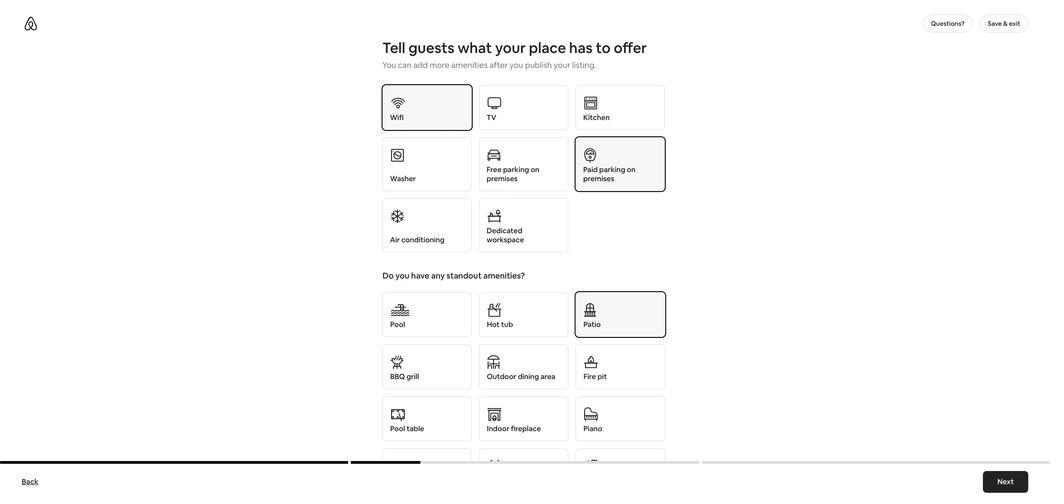 Task type: locate. For each thing, give the bounding box(es) containing it.
0 horizontal spatial premises
[[487, 174, 518, 184]]

washer
[[390, 174, 416, 184]]

1 premises from the left
[[487, 174, 518, 184]]

on inside "free parking on premises"
[[531, 165, 539, 174]]

1 vertical spatial you
[[395, 271, 409, 281]]

you right "after"
[[510, 60, 523, 70]]

on
[[531, 165, 539, 174], [627, 165, 636, 174]]

pool
[[390, 320, 405, 329], [390, 424, 405, 434]]

1 horizontal spatial your
[[554, 60, 570, 70]]

1 on from the left
[[531, 165, 539, 174]]

any
[[431, 271, 445, 281]]

you
[[382, 60, 396, 70]]

tell guests what your place has to offer you can add more amenities after you publish your listing.
[[382, 39, 647, 70]]

air conditioning
[[390, 235, 445, 245]]

parking
[[503, 165, 529, 174], [599, 165, 625, 174]]

2 on from the left
[[627, 165, 636, 174]]

area
[[540, 372, 555, 382]]

indoor fireplace
[[487, 424, 541, 434]]

Wifi button
[[382, 85, 472, 130]]

workspace
[[487, 235, 524, 245]]

1 horizontal spatial parking
[[599, 165, 625, 174]]

next
[[997, 477, 1014, 487]]

&
[[1003, 19, 1008, 28]]

0 vertical spatial you
[[510, 60, 523, 70]]

you right do
[[395, 271, 409, 281]]

tell
[[382, 39, 405, 57]]

premises inside "free parking on premises"
[[487, 174, 518, 184]]

Indoor fireplace button
[[479, 397, 568, 441]]

fireplace
[[511, 424, 541, 434]]

Pool button
[[382, 292, 472, 337]]

BBQ grill button
[[382, 344, 472, 389]]

standout
[[446, 271, 481, 281]]

0 horizontal spatial on
[[531, 165, 539, 174]]

premises for paid
[[583, 174, 614, 184]]

parking inside paid parking on premises
[[599, 165, 625, 174]]

1 horizontal spatial premises
[[583, 174, 614, 184]]

what
[[458, 39, 492, 57]]

0 horizontal spatial you
[[395, 271, 409, 281]]

fire pit
[[583, 372, 607, 382]]

kitchen
[[583, 113, 610, 122]]

patio
[[583, 320, 601, 329]]

after
[[489, 60, 508, 70]]

0 vertical spatial pool
[[390, 320, 405, 329]]

your up "after"
[[495, 39, 526, 57]]

publish
[[525, 60, 552, 70]]

next button
[[983, 471, 1028, 493]]

pool inside button
[[390, 424, 405, 434]]

Dedicated workspace button
[[479, 198, 568, 252]]

Free parking on premises button
[[479, 137, 568, 191]]

you
[[510, 60, 523, 70], [395, 271, 409, 281]]

hot tub
[[487, 320, 513, 329]]

Paid parking on premises button
[[576, 137, 665, 191]]

0 horizontal spatial parking
[[503, 165, 529, 174]]

on right "free"
[[531, 165, 539, 174]]

more
[[430, 60, 449, 70]]

do
[[382, 271, 393, 281]]

has
[[569, 39, 593, 57]]

pool table
[[390, 424, 424, 434]]

2 premises from the left
[[583, 174, 614, 184]]

amenities?
[[483, 271, 525, 281]]

dedicated
[[487, 226, 522, 236]]

parking right "free"
[[503, 165, 529, 174]]

1 horizontal spatial you
[[510, 60, 523, 70]]

premises
[[487, 174, 518, 184], [583, 174, 614, 184]]

pool for pool table
[[390, 424, 405, 434]]

1 parking from the left
[[503, 165, 529, 174]]

your left listing.
[[554, 60, 570, 70]]

Kitchen button
[[576, 85, 665, 130]]

place
[[529, 39, 566, 57]]

paid
[[583, 165, 598, 174]]

outdoor dining area
[[487, 372, 555, 382]]

1 horizontal spatial on
[[627, 165, 636, 174]]

do you have any standout amenities?
[[382, 271, 525, 281]]

back button
[[17, 473, 43, 491]]

pool inside 'button'
[[390, 320, 405, 329]]

tub
[[501, 320, 513, 329]]

your
[[495, 39, 526, 57], [554, 60, 570, 70]]

piano
[[583, 424, 602, 434]]

table
[[406, 424, 424, 434]]

premises for free
[[487, 174, 518, 184]]

0 horizontal spatial your
[[495, 39, 526, 57]]

premises inside paid parking on premises
[[583, 174, 614, 184]]

None button
[[382, 449, 472, 494], [479, 449, 568, 494], [576, 449, 665, 494], [382, 449, 472, 494], [479, 449, 568, 494], [576, 449, 665, 494]]

2 pool from the top
[[390, 424, 405, 434]]

on inside paid parking on premises
[[627, 165, 636, 174]]

1 vertical spatial pool
[[390, 424, 405, 434]]

1 pool from the top
[[390, 320, 405, 329]]

parking for paid
[[599, 165, 625, 174]]

2 parking from the left
[[599, 165, 625, 174]]

guests
[[408, 39, 454, 57]]

parking right paid
[[599, 165, 625, 174]]

on right paid
[[627, 165, 636, 174]]

parking inside "free parking on premises"
[[503, 165, 529, 174]]



Task type: describe. For each thing, give the bounding box(es) containing it.
pit
[[597, 372, 607, 382]]

tv
[[487, 113, 496, 122]]

Hot tub button
[[479, 292, 568, 337]]

offer
[[614, 39, 647, 57]]

indoor
[[487, 424, 509, 434]]

listing.
[[572, 60, 596, 70]]

questions? button
[[923, 15, 973, 33]]

Piano button
[[576, 397, 665, 441]]

exit
[[1009, 19, 1020, 28]]

Outdoor dining area button
[[479, 344, 568, 389]]

free
[[487, 165, 502, 174]]

dining
[[518, 372, 539, 382]]

air
[[390, 235, 400, 245]]

save & exit
[[988, 19, 1020, 28]]

fire
[[583, 372, 596, 382]]

1 vertical spatial your
[[554, 60, 570, 70]]

bbq grill
[[390, 372, 419, 382]]

save & exit button
[[980, 15, 1028, 33]]

you inside tell guests what your place has to offer you can add more amenities after you publish your listing.
[[510, 60, 523, 70]]

0 vertical spatial your
[[495, 39, 526, 57]]

Patio button
[[576, 292, 665, 337]]

outdoor
[[487, 372, 516, 382]]

can
[[398, 60, 411, 70]]

questions?
[[931, 19, 965, 28]]

pool for pool
[[390, 320, 405, 329]]

bbq
[[390, 372, 405, 382]]

Washer button
[[382, 137, 472, 191]]

dedicated workspace
[[487, 226, 524, 245]]

Pool table button
[[382, 397, 472, 441]]

paid parking on premises
[[583, 165, 636, 184]]

to
[[596, 39, 611, 57]]

conditioning
[[401, 235, 445, 245]]

parking for free
[[503, 165, 529, 174]]

amenities
[[451, 60, 488, 70]]

add
[[413, 60, 428, 70]]

wifi
[[390, 113, 404, 122]]

back
[[22, 477, 38, 487]]

free parking on premises
[[487, 165, 539, 184]]

Fire pit button
[[576, 344, 665, 389]]

save
[[988, 19, 1002, 28]]

hot
[[487, 320, 499, 329]]

have
[[411, 271, 429, 281]]

TV button
[[479, 85, 568, 130]]

on for paid parking on premises
[[627, 165, 636, 174]]

Air conditioning button
[[382, 198, 472, 252]]

grill
[[406, 372, 419, 382]]

on for free parking on premises
[[531, 165, 539, 174]]



Task type: vqa. For each thing, say whether or not it's contained in the screenshot.
the pit
yes



